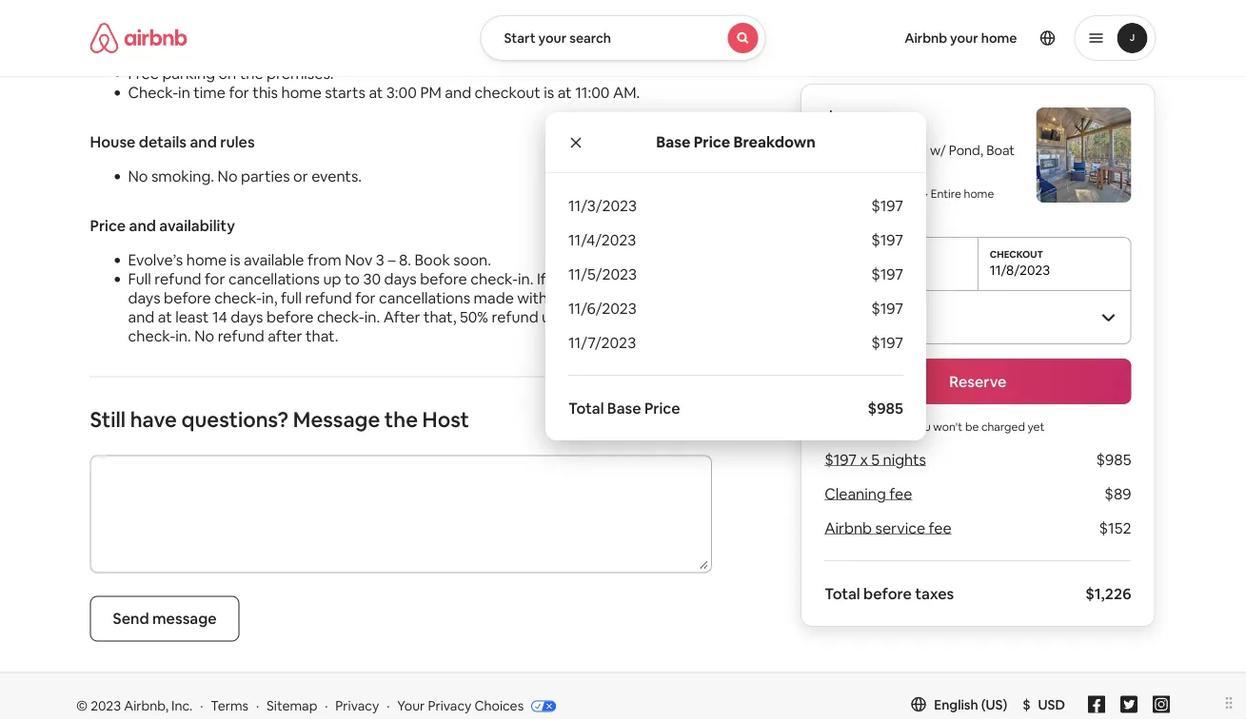 Task type: vqa. For each thing, say whether or not it's contained in the screenshot.
that,
yes



Task type: locate. For each thing, give the bounding box(es) containing it.
check- right full
[[317, 308, 364, 327]]

the left host
[[384, 407, 418, 434]]

and right pm
[[445, 83, 471, 103]]

©
[[76, 698, 88, 715]]

2 horizontal spatial ·
[[926, 186, 928, 201]]

be
[[965, 420, 979, 435]]

2 horizontal spatial home
[[964, 186, 994, 201]]

english (us) button
[[911, 697, 1007, 714]]

4.88 · 95 reviews · entire home
[[837, 186, 994, 201]]

cancellations up "after" on the top of the page
[[228, 270, 320, 289]]

1 horizontal spatial up
[[542, 308, 560, 327]]

2 vertical spatial price
[[644, 398, 680, 418]]

30 left –
[[363, 270, 381, 289]]

airbnb service fee button
[[825, 518, 952, 538]]

0 horizontal spatial $985
[[868, 398, 903, 418]]

price and availability
[[90, 217, 235, 236]]

$985 up $89
[[1096, 450, 1131, 469]]

hours
[[584, 289, 623, 308]]

0 horizontal spatial ·
[[200, 698, 203, 715]]

total down 11/7/2023
[[568, 398, 604, 418]]

0 vertical spatial up
[[323, 270, 341, 289]]

privacy right your
[[428, 698, 472, 715]]

parties
[[241, 167, 290, 187]]

at left 3:00
[[369, 83, 383, 103]]

still
[[90, 407, 126, 434]]

1 vertical spatial total
[[825, 584, 860, 604]]

1 horizontal spatial base
[[656, 132, 691, 152]]

made
[[474, 289, 514, 308]]

in
[[178, 83, 190, 103]]

that.
[[306, 327, 338, 347]]

1 vertical spatial is
[[230, 251, 240, 270]]

1 horizontal spatial 11/3/2023
[[836, 262, 896, 279]]

1 horizontal spatial 30
[[686, 270, 704, 289]]

11:00
[[575, 83, 610, 103]]

boat
[[986, 142, 1015, 159]]

up
[[323, 270, 341, 289], [542, 308, 560, 327]]

in. left 14
[[175, 327, 191, 347]]

0 vertical spatial home
[[281, 83, 322, 103]]

yet
[[1028, 420, 1045, 435]]

0 horizontal spatial is
[[230, 251, 240, 270]]

home right this
[[281, 83, 322, 103]]

home down availability on the left of page
[[186, 251, 227, 270]]

$197 x 5 nights
[[825, 450, 926, 469]]

available
[[244, 251, 304, 270]]

before left taxes
[[863, 584, 912, 604]]

2023
[[91, 698, 121, 715]]

base price breakdown dialog
[[545, 112, 926, 441]]

0 vertical spatial total
[[568, 398, 604, 418]]

0 horizontal spatial cancellations
[[228, 270, 320, 289]]

airbnb,
[[124, 698, 168, 715]]

is inside 'evolve's home is available from nov 3 – 8. book soon. full refund for cancellations up to 30 days before check-in. if booked fewer than 30 days before check-in, full refund for cancellations made within 48 hours of booking and at least 14 days before check-in. after that, 50% refund up to 7 days before check-in. no refund after that.'
[[230, 251, 240, 270]]

and left rules
[[190, 133, 217, 152]]

navigate to instagram image
[[1153, 697, 1170, 714]]

at left 11:00
[[558, 83, 572, 103]]

'little
[[825, 142, 858, 159]]

1 horizontal spatial cancellations
[[379, 289, 470, 308]]

5
[[871, 450, 880, 469]]

x
[[860, 450, 868, 469]]

11/3/2023 down the 95
[[836, 262, 896, 279]]

search
[[569, 30, 611, 47]]

30 right than
[[686, 270, 704, 289]]

Message the host text field
[[94, 460, 708, 570]]

$197 x 5 nights button
[[825, 450, 926, 469]]

· left the 95
[[863, 186, 865, 201]]

is right "checkout"
[[544, 83, 554, 103]]

english
[[934, 697, 978, 714]]

from
[[307, 251, 342, 270]]

is inside the free parking on the premises. check-in time for this home starts at 3:00 pm and checkout is at 11:00 am.
[[544, 83, 554, 103]]

0 horizontal spatial price
[[90, 217, 126, 236]]

1 vertical spatial up
[[542, 308, 560, 327]]

start your search button
[[480, 15, 766, 61]]

11/3/2023 for 11/8/2023
[[836, 262, 896, 279]]

time
[[194, 83, 226, 103]]

privacy left your
[[335, 698, 379, 715]]

11/3/2023 inside the 'base price breakdown' dialog
[[568, 196, 637, 215]]

7
[[582, 308, 590, 327]]

8.
[[399, 251, 411, 270]]

0 horizontal spatial home
[[186, 251, 227, 270]]

(us)
[[981, 697, 1007, 714]]

for up 14
[[205, 270, 225, 289]]

evolve's
[[128, 251, 183, 270]]

taxes
[[915, 584, 954, 604]]

1 horizontal spatial the
[[384, 407, 418, 434]]

parking
[[162, 64, 215, 84]]

total down airbnb
[[825, 584, 860, 604]]

2 vertical spatial home
[[186, 251, 227, 270]]

or
[[293, 167, 308, 187]]

0 vertical spatial base
[[656, 132, 691, 152]]

0 horizontal spatial base
[[607, 398, 641, 418]]

before
[[420, 270, 467, 289], [164, 289, 211, 308], [266, 308, 314, 327], [629, 308, 676, 327], [863, 584, 912, 604]]

$197 for 11/3/2023
[[871, 196, 903, 215]]

to left the 7
[[563, 308, 578, 327]]

2 horizontal spatial in.
[[518, 270, 534, 289]]

up left "nov"
[[323, 270, 341, 289]]

privacy inside "link"
[[428, 698, 472, 715]]

for down "nov"
[[355, 289, 376, 308]]

$985 up 5
[[868, 398, 903, 418]]

total for total base price
[[568, 398, 604, 418]]

home right entire at the right top of the page
[[964, 186, 994, 201]]

usd
[[1038, 697, 1065, 714]]

terms link
[[211, 698, 249, 715]]

1 vertical spatial 11/3/2023
[[836, 262, 896, 279]]

and down "full"
[[128, 308, 154, 327]]

1 horizontal spatial at
[[369, 83, 383, 103]]

check-
[[128, 83, 178, 103]]

at
[[369, 83, 383, 103], [558, 83, 572, 103], [158, 308, 172, 327]]

· right inc.
[[200, 698, 203, 715]]

0 horizontal spatial fee
[[889, 484, 912, 504]]

11/3/2023 for $197
[[568, 196, 637, 215]]

0 horizontal spatial at
[[158, 308, 172, 327]]

total inside the 'base price breakdown' dialog
[[568, 398, 604, 418]]

0 horizontal spatial 30
[[363, 270, 381, 289]]

fee up service
[[889, 484, 912, 504]]

in. left after
[[364, 308, 380, 327]]

the
[[240, 64, 263, 84], [384, 407, 418, 434]]

1 vertical spatial home
[[964, 186, 994, 201]]

host
[[422, 407, 469, 434]]

2 horizontal spatial price
[[694, 132, 730, 152]]

11/3/2023 up the 11/4/2023
[[568, 196, 637, 215]]

terms
[[211, 698, 249, 715]]

breakdown
[[733, 132, 816, 152]]

home
[[281, 83, 322, 103], [964, 186, 994, 201], [186, 251, 227, 270]]

0 horizontal spatial no
[[128, 167, 148, 187]]

1 horizontal spatial no
[[194, 327, 214, 347]]

© 2023 airbnb, inc.
[[76, 698, 193, 715]]

for
[[229, 83, 249, 103], [205, 270, 225, 289], [355, 289, 376, 308]]

message
[[293, 407, 380, 434]]

1 horizontal spatial total
[[825, 584, 860, 604]]

0 vertical spatial $985
[[868, 398, 903, 418]]

your privacy choices
[[397, 698, 524, 715]]

1 privacy from the left
[[335, 698, 379, 715]]

0 horizontal spatial for
[[205, 270, 225, 289]]

is left available
[[230, 251, 240, 270]]

refund
[[155, 270, 201, 289], [305, 289, 352, 308], [492, 308, 538, 327], [218, 327, 264, 347]]

0 horizontal spatial the
[[240, 64, 263, 84]]

cleaning
[[825, 484, 886, 504]]

1 horizontal spatial is
[[544, 83, 554, 103]]

home inside the free parking on the premises. check-in time for this home starts at 3:00 pm and checkout is at 11:00 am.
[[281, 83, 322, 103]]

the right 'on'
[[240, 64, 263, 84]]

no smoking. no parties or events.
[[128, 167, 362, 187]]

1 vertical spatial $985
[[1096, 450, 1131, 469]]

before down than
[[629, 308, 676, 327]]

1 vertical spatial base
[[607, 398, 641, 418]]

availability
[[159, 217, 235, 236]]

no down the details at top left
[[128, 167, 148, 187]]

14
[[212, 308, 227, 327]]

0 horizontal spatial privacy
[[335, 698, 379, 715]]

before left 14
[[164, 289, 211, 308]]

2 horizontal spatial no
[[218, 167, 238, 187]]

'little lucky star' w/ pond, boat & pasture view!
[[825, 142, 1015, 176]]

1 horizontal spatial fee
[[929, 518, 952, 538]]

0 horizontal spatial total
[[568, 398, 604, 418]]

0 vertical spatial is
[[544, 83, 554, 103]]

getting
[[90, 30, 146, 50]]

in.
[[518, 270, 534, 289], [364, 308, 380, 327], [175, 327, 191, 347]]

total before taxes
[[825, 584, 954, 604]]

navigate to facebook image
[[1088, 697, 1105, 714]]

2 30 from the left
[[686, 270, 704, 289]]

starts
[[325, 83, 365, 103]]

send
[[113, 610, 149, 629]]

nov
[[345, 251, 373, 270]]

is
[[544, 83, 554, 103], [230, 251, 240, 270]]

reserve
[[949, 372, 1007, 391]]

pm
[[420, 83, 442, 103]]

no down rules
[[218, 167, 238, 187]]

in. left if
[[518, 270, 534, 289]]

Start your search search field
[[480, 15, 766, 61]]

no left "after" on the top of the page
[[194, 327, 214, 347]]

0 horizontal spatial up
[[323, 270, 341, 289]]

events.
[[311, 167, 362, 187]]

navigate to twitter image
[[1120, 697, 1138, 714]]

to right the from
[[345, 270, 360, 289]]

of
[[627, 289, 641, 308]]

1 horizontal spatial home
[[281, 83, 322, 103]]

1 horizontal spatial for
[[229, 83, 249, 103]]

home inside 'evolve's home is available from nov 3 – 8. book soon. full refund for cancellations up to 30 days before check-in. if booked fewer than 30 days before check-in, full refund for cancellations made within 48 hours of booking and at least 14 days before check-in. after that, 50% refund up to 7 days before check-in. no refund after that.'
[[186, 251, 227, 270]]

2 horizontal spatial for
[[355, 289, 376, 308]]

fee right service
[[929, 518, 952, 538]]

cancellations down book
[[379, 289, 470, 308]]

0 vertical spatial to
[[345, 270, 360, 289]]

up left 48
[[542, 308, 560, 327]]

at left least
[[158, 308, 172, 327]]

2 privacy from the left
[[428, 698, 472, 715]]

w/
[[930, 142, 946, 159]]

checkout
[[475, 83, 541, 103]]

95
[[868, 186, 881, 201]]

for left this
[[229, 83, 249, 103]]

0 vertical spatial the
[[240, 64, 263, 84]]

check-
[[470, 270, 518, 289], [214, 289, 262, 308], [317, 308, 364, 327], [128, 327, 175, 347]]

and up evolve's
[[129, 217, 156, 236]]

0 vertical spatial 11/3/2023
[[568, 196, 637, 215]]

and
[[445, 83, 471, 103], [190, 133, 217, 152], [129, 217, 156, 236], [128, 308, 154, 327]]

cleaning fee
[[825, 484, 912, 504]]

am.
[[613, 83, 640, 103]]

you
[[911, 420, 931, 435]]

0 horizontal spatial 11/3/2023
[[568, 196, 637, 215]]

1 horizontal spatial to
[[563, 308, 578, 327]]

refund left "after" on the top of the page
[[218, 327, 264, 347]]

refund right 50%
[[492, 308, 538, 327]]

· left entire at the right top of the page
[[926, 186, 928, 201]]

1 horizontal spatial privacy
[[428, 698, 472, 715]]



Task type: describe. For each thing, give the bounding box(es) containing it.
you won't be charged yet
[[911, 420, 1045, 435]]

full
[[128, 270, 151, 289]]

questions?
[[181, 407, 289, 434]]

0 vertical spatial fee
[[889, 484, 912, 504]]

star'
[[900, 142, 927, 159]]

pasture
[[837, 159, 883, 176]]

message
[[152, 610, 217, 629]]

$197 for 11/5/2023
[[871, 264, 903, 284]]

booking
[[645, 289, 702, 308]]

before down available
[[266, 308, 314, 327]]

within
[[517, 289, 560, 308]]

fewer
[[607, 270, 648, 289]]

least
[[175, 308, 209, 327]]

3:00
[[386, 83, 417, 103]]

at inside 'evolve's home is available from nov 3 – 8. book soon. full refund for cancellations up to 30 days before check-in. if booked fewer than 30 days before check-in, full refund for cancellations made within 48 hours of booking and at least 14 days before check-in. after that, 50% refund up to 7 days before check-in. no refund after that.'
[[158, 308, 172, 327]]

pond,
[[949, 142, 983, 159]]

service
[[875, 518, 925, 538]]

total for total before taxes
[[825, 584, 860, 604]]

1 horizontal spatial price
[[644, 398, 680, 418]]

refund right "full"
[[155, 270, 201, 289]]

view!
[[886, 159, 919, 176]]

evolve's home is available from nov 3 – 8. book soon. full refund for cancellations up to 30 days before check-in. if booked fewer than 30 days before check-in, full refund for cancellations made within 48 hours of booking and at least 14 days before check-in. after that, 50% refund up to 7 days before check-in. no refund after that.
[[128, 251, 704, 347]]

refund right full
[[305, 289, 352, 308]]

$ usd
[[1023, 697, 1065, 714]]

than
[[651, 270, 683, 289]]

check- up 50%
[[470, 270, 518, 289]]

the inside the free parking on the premises. check-in time for this home starts at 3:00 pm and checkout is at 11:00 am.
[[240, 64, 263, 84]]

1 vertical spatial the
[[384, 407, 418, 434]]

start
[[504, 30, 536, 47]]

$197 for 11/4/2023
[[871, 230, 903, 249]]

your
[[397, 698, 425, 715]]

11/6/2023
[[568, 298, 637, 318]]

english (us)
[[934, 697, 1007, 714]]

airbnb
[[825, 518, 872, 538]]

sitemap
[[267, 698, 317, 715]]

11/8/2023
[[990, 262, 1050, 279]]

$985 inside the 'base price breakdown' dialog
[[868, 398, 903, 418]]

total base price
[[568, 398, 680, 418]]

for inside the free parking on the premises. check-in time for this home starts at 3:00 pm and checkout is at 11:00 am.
[[229, 83, 249, 103]]

no inside 'evolve's home is available from nov 3 – 8. book soon. full refund for cancellations up to 30 days before check-in. if booked fewer than 30 days before check-in, full refund for cancellations made within 48 hours of booking and at least 14 days before check-in. after that, 50% refund up to 7 days before check-in. no refund after that.'
[[194, 327, 214, 347]]

0 horizontal spatial in.
[[175, 327, 191, 347]]

charged
[[981, 420, 1025, 435]]

before up that,
[[420, 270, 467, 289]]

lucky
[[861, 142, 897, 159]]

11/4/2023
[[568, 230, 636, 249]]

there
[[149, 30, 188, 50]]

send message button
[[90, 597, 239, 643]]

after
[[383, 308, 420, 327]]

free
[[128, 64, 159, 84]]

$197 for 11/6/2023
[[871, 298, 903, 318]]

check- down "full"
[[128, 327, 175, 347]]

airbnb service fee
[[825, 518, 952, 538]]

house details and rules
[[90, 133, 255, 152]]

profile element
[[789, 0, 1156, 76]]

choices
[[474, 698, 524, 715]]

won't
[[933, 420, 963, 435]]

0 horizontal spatial to
[[345, 270, 360, 289]]

after
[[268, 327, 302, 347]]

this
[[253, 83, 278, 103]]

premises.
[[267, 64, 334, 84]]

still have questions? message the host
[[90, 407, 469, 434]]

11/7/2023
[[568, 333, 636, 352]]

1 horizontal spatial $985
[[1096, 450, 1131, 469]]

getting there
[[90, 30, 188, 50]]

1 vertical spatial price
[[90, 217, 126, 236]]

start your search
[[504, 30, 611, 47]]

soon.
[[453, 251, 491, 270]]

entire
[[931, 186, 961, 201]]

check- right least
[[214, 289, 262, 308]]

that,
[[424, 308, 456, 327]]

in,
[[262, 289, 277, 308]]

4.88
[[837, 186, 860, 201]]

cleaning fee button
[[825, 484, 912, 504]]

1 30 from the left
[[363, 270, 381, 289]]

0 vertical spatial price
[[694, 132, 730, 152]]

&
[[825, 159, 834, 176]]

house
[[90, 133, 136, 152]]

booked
[[550, 270, 604, 289]]

–
[[388, 251, 395, 270]]

have
[[130, 407, 177, 434]]

$89
[[1104, 484, 1131, 504]]

book
[[415, 251, 450, 270]]

48
[[563, 289, 581, 308]]

your privacy choices link
[[397, 698, 556, 717]]

1 vertical spatial fee
[[929, 518, 952, 538]]

night
[[874, 112, 910, 131]]

1 horizontal spatial ·
[[863, 186, 865, 201]]

1 vertical spatial to
[[563, 308, 578, 327]]

50%
[[460, 308, 488, 327]]

base price breakdown
[[656, 132, 816, 152]]

$
[[1023, 697, 1031, 714]]

nights
[[883, 450, 926, 469]]

full
[[281, 289, 302, 308]]

$1,226
[[1085, 584, 1131, 604]]

$197 for 11/7/2023
[[871, 333, 903, 352]]

11/5/2023
[[568, 264, 637, 284]]

if
[[537, 270, 546, 289]]

and inside the free parking on the premises. check-in time for this home starts at 3:00 pm and checkout is at 11:00 am.
[[445, 83, 471, 103]]

1 horizontal spatial in.
[[364, 308, 380, 327]]

send message
[[113, 610, 217, 629]]

2 horizontal spatial at
[[558, 83, 572, 103]]

and inside 'evolve's home is available from nov 3 – 8. book soon. full refund for cancellations up to 30 days before check-in. if booked fewer than 30 days before check-in, full refund for cancellations made within 48 hours of booking and at least 14 days before check-in. after that, 50% refund up to 7 days before check-in. no refund after that.'
[[128, 308, 154, 327]]



